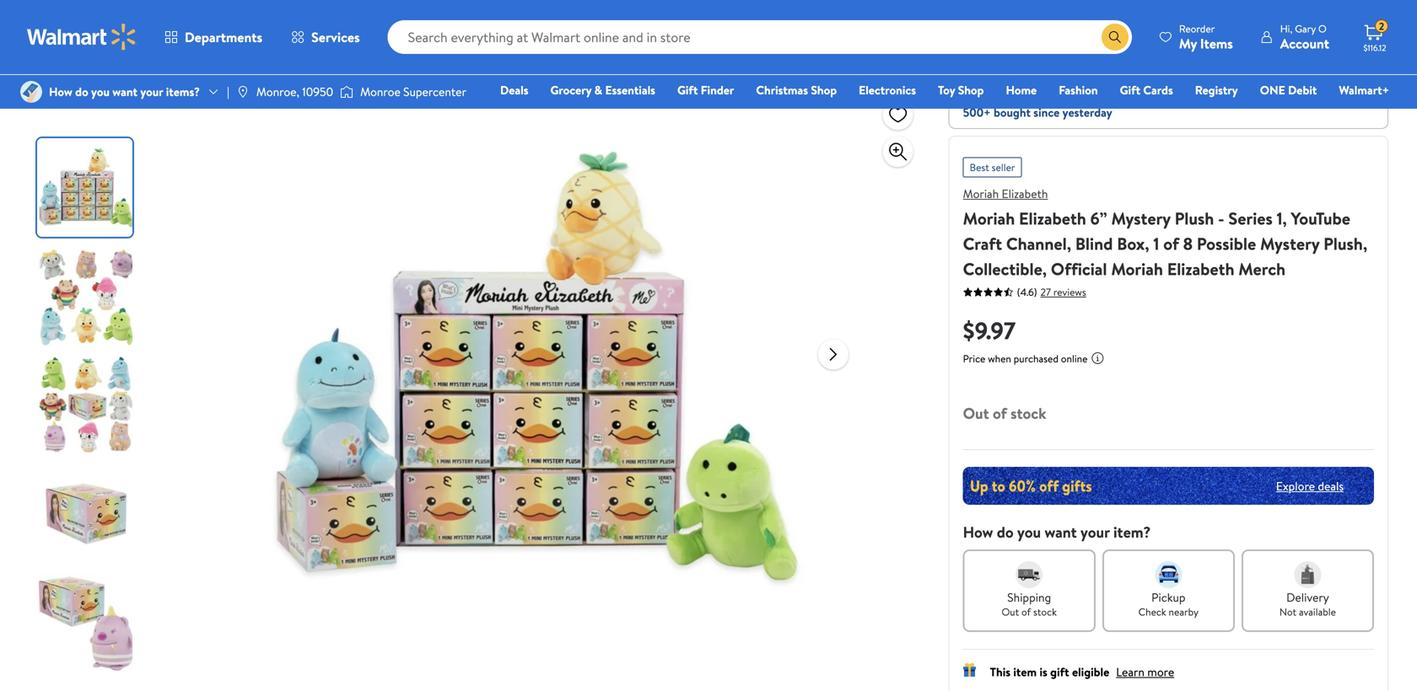 Task type: locate. For each thing, give the bounding box(es) containing it.
of down when
[[993, 403, 1007, 424]]

christmas shop
[[756, 82, 837, 98]]

gift left "cards"
[[1120, 82, 1141, 98]]

moriah up craft
[[963, 207, 1015, 230]]

want for items?
[[112, 83, 138, 100]]

christmas
[[756, 82, 808, 98]]

0 horizontal spatial how
[[49, 83, 72, 100]]

eligible
[[1072, 664, 1110, 681]]

0 vertical spatial you
[[91, 83, 110, 100]]

1 vertical spatial your
[[1081, 522, 1110, 543]]

add to favorites list, moriah elizabeth 6" mystery plush - series 1, youtube craft channel, blind box, 1 of 8 possible mystery plush, collectible, official moriah elizabeth merch image
[[888, 104, 908, 125]]

27 reviews link
[[1037, 285, 1087, 300]]

 image
[[236, 85, 250, 99]]

you up intent image for shipping
[[1018, 522, 1041, 543]]

how for how do you want your items?
[[49, 83, 72, 100]]

merch
[[1239, 257, 1286, 281]]

1 horizontal spatial mystery
[[1261, 232, 1320, 256]]

gift for gift cards
[[1120, 82, 1141, 98]]

1 horizontal spatial do
[[997, 522, 1014, 543]]

elizabeth up channel,
[[1019, 207, 1087, 230]]

0 horizontal spatial your
[[140, 83, 163, 100]]

0 horizontal spatial mystery
[[1112, 207, 1171, 230]]

registry
[[1195, 82, 1238, 98]]

moriah down best
[[963, 186, 999, 202]]

0 horizontal spatial shop
[[811, 82, 837, 98]]

gifting made easy image
[[963, 664, 977, 678]]

services
[[311, 28, 360, 46]]

bought
[[994, 104, 1031, 121]]

best seller
[[970, 160, 1015, 175]]

intent image for pickup image
[[1155, 562, 1182, 589]]

1 horizontal spatial shop
[[958, 82, 984, 98]]

Walmart Site-Wide search field
[[388, 20, 1132, 54]]

this
[[990, 664, 1011, 681]]

explore deals
[[1276, 478, 1344, 495]]

 image for monroe supercenter
[[340, 84, 354, 100]]

grocery & essentials
[[551, 82, 656, 98]]

gift finder
[[677, 82, 734, 98]]

want left item?
[[1045, 522, 1077, 543]]

plush
[[1175, 207, 1214, 230]]

0 vertical spatial moriah
[[963, 186, 999, 202]]

elizabeth down seller
[[1002, 186, 1048, 202]]

reorder
[[1179, 22, 1215, 36]]

toy shop
[[938, 82, 984, 98]]

home
[[1006, 82, 1037, 98]]

moriah down box,
[[1112, 257, 1163, 281]]

1 vertical spatial want
[[1045, 522, 1077, 543]]

elizabeth down "8"
[[1167, 257, 1235, 281]]

stock down intent image for shipping
[[1034, 605, 1057, 620]]

supercenter
[[403, 83, 467, 100]]

1 horizontal spatial want
[[1045, 522, 1077, 543]]

1 vertical spatial do
[[997, 522, 1014, 543]]

box,
[[1117, 232, 1150, 256]]

gary
[[1295, 22, 1316, 36]]

you
[[91, 83, 110, 100], [1018, 522, 1041, 543]]

reorder my items
[[1179, 22, 1233, 53]]

 image down 'walmart' image
[[20, 81, 42, 103]]

mystery down 1,
[[1261, 232, 1320, 256]]

stock inside shipping out of stock
[[1034, 605, 1057, 620]]

out down price
[[963, 403, 989, 424]]

 image right 10950
[[340, 84, 354, 100]]

out of stock
[[963, 403, 1047, 424]]

shipping out of stock
[[1002, 590, 1057, 620]]

0 horizontal spatial of
[[993, 403, 1007, 424]]

explore
[[1276, 478, 1315, 495]]

2
[[1379, 19, 1385, 33]]

moriah
[[963, 186, 999, 202], [963, 207, 1015, 230], [1112, 257, 1163, 281]]

mystery up box,
[[1112, 207, 1171, 230]]

when
[[988, 352, 1012, 366]]

want for item?
[[1045, 522, 1077, 543]]

$116.12
[[1364, 42, 1387, 54]]

0 horizontal spatial  image
[[20, 81, 42, 103]]

monroe, 10950
[[256, 83, 333, 100]]

2 vertical spatial of
[[1022, 605, 1031, 620]]

1 vertical spatial of
[[993, 403, 1007, 424]]

0 vertical spatial your
[[140, 83, 163, 100]]

not
[[1280, 605, 1297, 620]]

1 horizontal spatial how
[[963, 522, 993, 543]]

1 horizontal spatial out
[[1002, 605, 1019, 620]]

shop for christmas shop
[[811, 82, 837, 98]]

out
[[963, 403, 989, 424], [1002, 605, 1019, 620]]

gift cards
[[1120, 82, 1173, 98]]

your left item?
[[1081, 522, 1110, 543]]

collectible,
[[963, 257, 1047, 281]]

2 vertical spatial moriah
[[1112, 257, 1163, 281]]

of down intent image for shipping
[[1022, 605, 1031, 620]]

|
[[227, 83, 229, 100]]

out down intent image for shipping
[[1002, 605, 1019, 620]]

0 vertical spatial do
[[75, 83, 88, 100]]

10950
[[302, 83, 333, 100]]

shop right christmas
[[811, 82, 837, 98]]

delivery
[[1287, 590, 1330, 606]]

explore deals link
[[1270, 471, 1351, 501]]

do up the shipping
[[997, 522, 1014, 543]]

0 horizontal spatial out
[[963, 403, 989, 424]]

1 vertical spatial elizabeth
[[1019, 207, 1087, 230]]

$9.97
[[963, 314, 1016, 347]]

1 horizontal spatial gift
[[1120, 82, 1141, 98]]

craft
[[963, 232, 1002, 256]]

essentials
[[605, 82, 656, 98]]

stock down "price when purchased online"
[[1011, 403, 1047, 424]]

1 vertical spatial mystery
[[1261, 232, 1320, 256]]

gift inside "link"
[[677, 82, 698, 98]]

gift
[[677, 82, 698, 98], [1120, 82, 1141, 98]]

fashion link
[[1051, 81, 1106, 99]]

do down 'walmart' image
[[75, 83, 88, 100]]

you down 'walmart' image
[[91, 83, 110, 100]]

0 vertical spatial want
[[112, 83, 138, 100]]

1 horizontal spatial your
[[1081, 522, 1110, 543]]

1 vertical spatial how
[[963, 522, 993, 543]]

0 vertical spatial how
[[49, 83, 72, 100]]

shipping
[[1008, 590, 1051, 606]]

want
[[112, 83, 138, 100], [1045, 522, 1077, 543]]

1 shop from the left
[[811, 82, 837, 98]]

1 horizontal spatial  image
[[340, 84, 354, 100]]

mystery
[[1112, 207, 1171, 230], [1261, 232, 1320, 256]]

0 vertical spatial stock
[[1011, 403, 1047, 424]]

1 horizontal spatial you
[[1018, 522, 1041, 543]]

0 horizontal spatial want
[[112, 83, 138, 100]]

monroe,
[[256, 83, 299, 100]]

shop up 500+
[[958, 82, 984, 98]]

of
[[1164, 232, 1179, 256], [993, 403, 1007, 424], [1022, 605, 1031, 620]]

1 vertical spatial you
[[1018, 522, 1041, 543]]

walmart+
[[1339, 82, 1390, 98]]

how for how do you want your item?
[[963, 522, 993, 543]]

deals link
[[493, 81, 536, 99]]

nearby
[[1169, 605, 1199, 620]]

out inside shipping out of stock
[[1002, 605, 1019, 620]]

&
[[595, 82, 603, 98]]

1 vertical spatial out
[[1002, 605, 1019, 620]]

services button
[[277, 17, 374, 57]]

2 gift from the left
[[1120, 82, 1141, 98]]

moriah elizabeth 6" mystery plush - series 1, youtube craft channel, blind box, 1 of 8 possible mystery plush, collectible, official moriah elizabeth merch - image 3 of 10 image
[[37, 356, 136, 455]]

of right 1
[[1164, 232, 1179, 256]]

gift left finder
[[677, 82, 698, 98]]

0 horizontal spatial gift
[[677, 82, 698, 98]]

0 vertical spatial of
[[1164, 232, 1179, 256]]

account
[[1281, 34, 1330, 53]]

0 vertical spatial elizabeth
[[1002, 186, 1048, 202]]

want left items?
[[112, 83, 138, 100]]

Search search field
[[388, 20, 1132, 54]]

item
[[1014, 664, 1037, 681]]

0 horizontal spatial do
[[75, 83, 88, 100]]

0 horizontal spatial you
[[91, 83, 110, 100]]

1,
[[1277, 207, 1287, 230]]

yesterday
[[1063, 104, 1113, 121]]

1 vertical spatial stock
[[1034, 605, 1057, 620]]

seller
[[992, 160, 1015, 175]]

plush,
[[1324, 232, 1368, 256]]

how
[[49, 83, 72, 100], [963, 522, 993, 543]]

more
[[1148, 664, 1175, 681]]

your left items?
[[140, 83, 163, 100]]

2 horizontal spatial of
[[1164, 232, 1179, 256]]

2 shop from the left
[[958, 82, 984, 98]]

2 vertical spatial elizabeth
[[1167, 257, 1235, 281]]

blind
[[1076, 232, 1113, 256]]

pickup
[[1152, 590, 1186, 606]]

shop
[[811, 82, 837, 98], [958, 82, 984, 98]]

1 gift from the left
[[677, 82, 698, 98]]

 image
[[20, 81, 42, 103], [340, 84, 354, 100]]

1 horizontal spatial of
[[1022, 605, 1031, 620]]



Task type: describe. For each thing, give the bounding box(es) containing it.
price when purchased online
[[963, 352, 1088, 366]]

possible
[[1197, 232, 1256, 256]]

gift for gift finder
[[677, 82, 698, 98]]

cards
[[1144, 82, 1173, 98]]

you for how do you want your item?
[[1018, 522, 1041, 543]]

delivery not available
[[1280, 590, 1336, 620]]

intent image for shipping image
[[1016, 562, 1043, 589]]

one
[[1260, 82, 1286, 98]]

deals
[[1318, 478, 1344, 495]]

(4.6)
[[1017, 285, 1037, 300]]

items
[[1201, 34, 1233, 53]]

0 vertical spatial out
[[963, 403, 989, 424]]

moriah elizabeth moriah elizabeth 6" mystery plush - series 1, youtube craft channel, blind box, 1 of 8 possible mystery plush, collectible, official moriah elizabeth merch
[[963, 186, 1368, 281]]

8
[[1184, 232, 1193, 256]]

available
[[1299, 605, 1336, 620]]

channel,
[[1006, 232, 1072, 256]]

online
[[1061, 352, 1088, 366]]

6"
[[1091, 207, 1108, 230]]

you for how do you want your items?
[[91, 83, 110, 100]]

hi,
[[1281, 22, 1293, 36]]

of inside 'moriah elizabeth moriah elizabeth 6" mystery plush - series 1, youtube craft channel, blind box, 1 of 8 possible mystery plush, collectible, official moriah elizabeth merch'
[[1164, 232, 1179, 256]]

search icon image
[[1109, 30, 1122, 44]]

1 vertical spatial moriah
[[963, 207, 1015, 230]]

do for how do you want your item?
[[997, 522, 1014, 543]]

gift
[[1051, 664, 1070, 681]]

finder
[[701, 82, 734, 98]]

departments
[[185, 28, 262, 46]]

check
[[1139, 605, 1167, 620]]

monroe
[[360, 83, 401, 100]]

how do you want your item?
[[963, 522, 1151, 543]]

one debit link
[[1253, 81, 1325, 99]]

item?
[[1114, 522, 1151, 543]]

debit
[[1289, 82, 1317, 98]]

departments button
[[150, 17, 277, 57]]

how do you want your items?
[[49, 83, 200, 100]]

moriah elizabeth 6" mystery plush - series 1, youtube craft channel, blind box, 1 of 8 possible mystery plush, collectible, official moriah elizabeth merch image
[[265, 96, 805, 636]]

moriah elizabeth 6" mystery plush - series 1, youtube craft channel, blind box, 1 of 8 possible mystery plush, collectible, official moriah elizabeth merch - image 2 of 10 image
[[37, 247, 136, 346]]

purchased
[[1014, 352, 1059, 366]]

sponsored
[[1326, 43, 1372, 58]]

hi, gary o account
[[1281, 22, 1330, 53]]

electronics
[[859, 82, 916, 98]]

walmart+ link
[[1332, 81, 1397, 99]]

since
[[1034, 104, 1060, 121]]

500+ bought since yesterday
[[963, 104, 1113, 121]]

is
[[1040, 664, 1048, 681]]

27
[[1041, 285, 1051, 300]]

one debit
[[1260, 82, 1317, 98]]

best
[[970, 160, 990, 175]]

home link
[[999, 81, 1045, 99]]

fashion
[[1059, 82, 1098, 98]]

intent image for delivery image
[[1295, 562, 1322, 589]]

reviews
[[1054, 285, 1087, 300]]

christmas shop link
[[749, 81, 845, 99]]

legal information image
[[1091, 352, 1105, 365]]

gift finder link
[[670, 81, 742, 99]]

pickup check nearby
[[1139, 590, 1199, 620]]

toy
[[938, 82, 955, 98]]

your for items?
[[140, 83, 163, 100]]

moriah elizabeth link
[[963, 186, 1048, 202]]

ad disclaimer and feedback image
[[1375, 44, 1389, 57]]

learn
[[1117, 664, 1145, 681]]

series
[[1229, 207, 1273, 230]]

grocery
[[551, 82, 592, 98]]

official
[[1051, 257, 1107, 281]]

moriah elizabeth 6" mystery plush - series 1, youtube craft channel, blind box, 1 of 8 possible mystery plush, collectible, official moriah elizabeth merch - image 1 of 10 image
[[37, 138, 136, 237]]

registry link
[[1188, 81, 1246, 99]]

500+
[[963, 104, 991, 121]]

o
[[1319, 22, 1327, 36]]

walmart image
[[27, 24, 137, 51]]

(4.6) 27 reviews
[[1017, 285, 1087, 300]]

monroe supercenter
[[360, 83, 467, 100]]

shop for toy shop
[[958, 82, 984, 98]]

moriah elizabeth 6" mystery plush - series 1, youtube craft channel, blind box, 1 of 8 possible mystery plush, collectible, official moriah elizabeth merch - image 4 of 10 image
[[37, 465, 136, 564]]

youtube
[[1291, 207, 1351, 230]]

your for item?
[[1081, 522, 1110, 543]]

deals
[[500, 82, 529, 98]]

1
[[1154, 232, 1160, 256]]

this item is gift eligible learn more
[[990, 664, 1175, 681]]

0 vertical spatial mystery
[[1112, 207, 1171, 230]]

my
[[1179, 34, 1197, 53]]

gift cards link
[[1113, 81, 1181, 99]]

of inside shipping out of stock
[[1022, 605, 1031, 620]]

 image for how do you want your items?
[[20, 81, 42, 103]]

-
[[1218, 207, 1225, 230]]

next media item image
[[823, 345, 844, 365]]

do for how do you want your items?
[[75, 83, 88, 100]]

up to sixty percent off deals. shop now. image
[[963, 467, 1374, 505]]

toy shop link
[[931, 81, 992, 99]]

price
[[963, 352, 986, 366]]

zoom image modal image
[[888, 142, 908, 162]]

moriah elizabeth 6" mystery plush - series 1, youtube craft channel, blind box, 1 of 8 possible mystery plush, collectible, official moriah elizabeth merch - image 5 of 10 image
[[37, 574, 136, 672]]

electronics link
[[851, 81, 924, 99]]



Task type: vqa. For each thing, say whether or not it's contained in the screenshot.
"27"
yes



